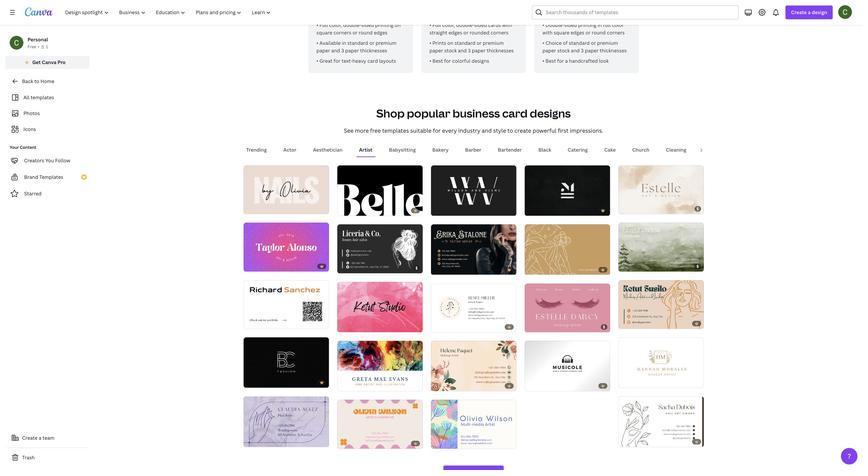 Task type: locate. For each thing, give the bounding box(es) containing it.
1 square from the left
[[317, 29, 333, 36]]

0 horizontal spatial best
[[433, 58, 443, 64]]

create a team
[[22, 435, 54, 441]]

card
[[368, 58, 378, 64], [503, 106, 528, 121]]

create for create a design
[[792, 9, 807, 16]]

of
[[563, 40, 568, 46], [251, 206, 255, 211], [626, 206, 630, 211], [345, 208, 349, 213], [533, 208, 537, 213], [251, 263, 255, 269], [626, 263, 630, 269], [439, 267, 443, 272], [533, 267, 537, 272], [251, 321, 255, 326], [345, 324, 349, 329], [251, 380, 255, 385], [439, 383, 443, 388], [533, 383, 537, 388], [626, 439, 630, 444], [345, 441, 349, 446]]

edges up • available in standard or premium paper and 3 paper thicknesses
[[374, 29, 388, 36]]

or down the • full color, double-sided printing on square corners or round edges
[[370, 40, 375, 46]]

green artsy outdoor business card image
[[619, 223, 704, 272]]

double-
[[343, 22, 362, 28], [457, 22, 475, 28]]

1 sided from the left
[[362, 22, 374, 28]]

team
[[43, 435, 54, 441]]

for left colorful
[[444, 58, 451, 64]]

texture
[[565, 0, 582, 3]]

1 vertical spatial create
[[22, 435, 38, 441]]

0 vertical spatial templates
[[31, 94, 54, 101]]

double- inside • full color, double-sided cards with straight edges or rounded corners
[[457, 22, 475, 28]]

standard inside the • prints on standard or premium paper stock and 3 paper thicknesses
[[455, 40, 476, 46]]

0 horizontal spatial card
[[368, 58, 378, 64]]

1 horizontal spatial on
[[448, 40, 454, 46]]

2 stock from the left
[[558, 47, 570, 54]]

2 square from the left
[[554, 29, 570, 36]]

or inside • available in standard or premium paper and 3 paper thicknesses
[[370, 40, 375, 46]]

layouts
[[379, 58, 396, 64]]

corners inside • double-sided printing in full color with square edges or round corners
[[607, 29, 625, 36]]

0 horizontal spatial thicknesses
[[360, 47, 387, 54]]

or up '• choice of standard or premium paper stock and 3 paper thicknesses' on the top of page
[[586, 29, 591, 36]]

2 standard from the left
[[455, 40, 476, 46]]

brand templates
[[24, 174, 63, 180]]

1 standard from the left
[[348, 40, 369, 46]]

round inside • double-sided printing in full color with square edges or round corners
[[592, 29, 606, 36]]

and
[[573, 4, 582, 10], [332, 47, 340, 54], [458, 47, 467, 54], [571, 47, 580, 54], [482, 127, 492, 134]]

and for see more free templates suitable for every industry and style to create powerful first impressions.
[[482, 127, 492, 134]]

• choice of standard or premium paper stock and 3 paper thicknesses
[[543, 40, 627, 54]]

edges inside • full color, double-sided cards with straight edges or rounded corners
[[449, 29, 463, 36]]

• inside • available in standard or premium paper and 3 paper thicknesses
[[317, 40, 319, 46]]

double- up • available in standard or premium paper and 3 paper thicknesses
[[343, 22, 362, 28]]

professional nail art business card image
[[619, 397, 704, 447]]

1 horizontal spatial square
[[554, 29, 570, 36]]

standard inside '• choice of standard or premium paper stock and 3 paper thicknesses'
[[569, 40, 590, 46]]

0 horizontal spatial round
[[359, 29, 373, 36]]

and up colorful
[[458, 47, 467, 54]]

3 sided from the left
[[565, 22, 577, 28]]

• inside • double-sided printing in full color with square edges or round corners
[[543, 22, 545, 28]]

sided up • available in standard or premium paper and 3 paper thicknesses
[[362, 22, 374, 28]]

look up surface.
[[562, 4, 572, 10]]

square up available
[[317, 29, 333, 36]]

in right available
[[342, 40, 346, 46]]

3 standard from the left
[[569, 40, 590, 46]]

or inside '• choice of standard or premium paper stock and 3 paper thicknesses'
[[591, 40, 596, 46]]

powerful
[[533, 127, 557, 134]]

3 thicknesses from the left
[[600, 47, 627, 54]]

color, inside the • full color, double-sided printing on square corners or round edges
[[329, 22, 342, 28]]

1 full from the left
[[320, 22, 328, 28]]

0 horizontal spatial designs
[[472, 58, 490, 64]]

• for • full color, double-sided printing on square corners or round edges
[[317, 22, 319, 28]]

1 edges from the left
[[374, 29, 388, 36]]

1 thicknesses from the left
[[360, 47, 387, 54]]

artist button
[[357, 143, 375, 157]]

icons link
[[10, 123, 86, 136]]

stock down choice
[[558, 47, 570, 54]]

1 of 2 for neutral elegant designer business card image
[[624, 206, 633, 211]]

thicknesses inside '• choice of standard or premium paper stock and 3 paper thicknesses'
[[600, 47, 627, 54]]

corners down color
[[607, 29, 625, 36]]

None search field
[[532, 6, 739, 19]]

6 paper from the left
[[585, 47, 599, 54]]

edges up '• choice of standard or premium paper stock and 3 paper thicknesses' on the top of page
[[571, 29, 585, 36]]

2 horizontal spatial sided
[[565, 22, 577, 28]]

bakery button
[[430, 143, 452, 157]]

3 edges from the left
[[571, 29, 585, 36]]

templates down shop
[[382, 127, 409, 134]]

create inside create a design dropdown button
[[792, 9, 807, 16]]

1 of 2 for black white minimal fashion boutique business card image
[[342, 208, 352, 213]]

double-
[[546, 22, 565, 28]]

2 sided from the left
[[475, 22, 487, 28]]

0 vertical spatial on
[[395, 22, 401, 28]]

2 color, from the left
[[442, 22, 455, 28]]

full inside the • full color, double-sided printing on square corners or round edges
[[320, 22, 328, 28]]

pink elegant feminine makeup artist business card image
[[525, 284, 610, 332]]

color, up available
[[329, 22, 342, 28]]

3 inside the • prints on standard or premium paper stock and 3 paper thicknesses
[[468, 47, 471, 54]]

stock down prints
[[445, 47, 457, 54]]

1 premium from the left
[[376, 40, 397, 46]]

1 of 2 for black and white elegant fashion designer business card "image"
[[248, 380, 258, 385]]

2 horizontal spatial corners
[[607, 29, 625, 36]]

1 for the black and cream vintage tattoo artist business card image
[[436, 267, 438, 272]]

standard for round
[[348, 40, 369, 46]]

full up straight
[[433, 22, 441, 28]]

• full color, double-sided printing on square corners or round edges
[[317, 22, 401, 36]]

and down "texture"
[[573, 4, 582, 10]]

1 horizontal spatial printing
[[579, 22, 597, 28]]

1 horizontal spatial stock
[[558, 47, 570, 54]]

0 horizontal spatial in
[[342, 40, 346, 46]]

create left team
[[22, 435, 38, 441]]

corners down cards in the right of the page
[[491, 29, 509, 36]]

1 for 'black and white professional designer business card' image on the right top of page
[[530, 208, 532, 213]]

sided down surface.
[[565, 22, 577, 28]]

shop
[[377, 106, 405, 121]]

corners
[[334, 29, 352, 36], [491, 29, 509, 36], [607, 29, 625, 36]]

stock inside '• choice of standard or premium paper stock and 3 paper thicknesses'
[[558, 47, 570, 54]]

a inside create a team button
[[39, 435, 41, 441]]

double- inside the • full color, double-sided printing on square corners or round edges
[[343, 22, 362, 28]]

or down rounded
[[477, 40, 482, 46]]

2 for blush pink typography nail artist business card image
[[256, 206, 258, 211]]

paper up the • great for text-heavy card layouts
[[346, 47, 359, 54]]

1 double- from the left
[[343, 22, 362, 28]]

round up • available in standard or premium paper and 3 paper thicknesses
[[359, 29, 373, 36]]

1 for pink gradient abstract business card image
[[248, 263, 250, 269]]

1 vertical spatial in
[[342, 40, 346, 46]]

in left full
[[598, 22, 602, 28]]

1 corners from the left
[[334, 29, 352, 36]]

0 horizontal spatial edges
[[374, 29, 388, 36]]

Search search field
[[546, 6, 735, 19]]

1 for black white minimal fashion boutique business card image
[[342, 208, 344, 213]]

1 horizontal spatial edges
[[449, 29, 463, 36]]

to right style
[[508, 127, 513, 134]]

1 horizontal spatial color,
[[442, 22, 455, 28]]

1 horizontal spatial designs
[[530, 106, 571, 121]]

color, inside • full color, double-sided cards with straight edges or rounded corners
[[442, 22, 455, 28]]

card right heavy
[[368, 58, 378, 64]]

with right cards in the right of the page
[[503, 22, 513, 28]]

1 stock from the left
[[445, 47, 457, 54]]

1 horizontal spatial best
[[546, 58, 556, 64]]

sided inside the • full color, double-sided printing on square corners or round edges
[[362, 22, 374, 28]]

templates
[[39, 174, 63, 180]]

with inside • full color, double-sided cards with straight edges or rounded corners
[[503, 22, 513, 28]]

3 premium from the left
[[598, 40, 618, 46]]

1 horizontal spatial double-
[[457, 22, 475, 28]]

1
[[46, 44, 48, 50], [248, 206, 250, 211], [624, 206, 626, 211], [342, 208, 344, 213], [530, 208, 532, 213], [248, 263, 250, 269], [624, 263, 626, 269], [436, 267, 438, 272], [530, 267, 532, 272], [248, 321, 250, 326], [342, 324, 344, 329], [248, 380, 250, 385], [436, 383, 438, 388], [530, 383, 532, 388], [624, 439, 626, 444], [342, 441, 344, 446]]

in inside • double-sided printing in full color with square edges or round corners
[[598, 22, 602, 28]]

of for professional nail art business card image
[[626, 439, 630, 444]]

and inside the • prints on standard or premium paper stock and 3 paper thicknesses
[[458, 47, 467, 54]]

1 horizontal spatial round
[[592, 29, 606, 36]]

round down full
[[592, 29, 606, 36]]

square
[[317, 29, 333, 36], [554, 29, 570, 36]]

a inside create a design dropdown button
[[809, 9, 811, 16]]

softer,
[[616, 0, 631, 3]]

choice
[[546, 40, 562, 46]]

sided inside • full color, double-sided cards with straight edges or rounded corners
[[475, 22, 487, 28]]

edges inside • double-sided printing in full color with square edges or round corners
[[571, 29, 585, 36]]

0 horizontal spatial on
[[395, 22, 401, 28]]

or
[[353, 29, 358, 36], [464, 29, 469, 36], [586, 29, 591, 36], [370, 40, 375, 46], [477, 40, 482, 46], [591, 40, 596, 46]]

sided up rounded
[[475, 22, 487, 28]]

1 horizontal spatial premium
[[483, 40, 504, 46]]

trash link
[[6, 451, 90, 465]]

templates
[[31, 94, 54, 101], [382, 127, 409, 134]]

2 for orange bold personal business card image
[[350, 441, 352, 446]]

brand
[[24, 174, 38, 180]]

or up • available in standard or premium paper and 3 paper thicknesses
[[353, 29, 358, 36]]

1 color, from the left
[[329, 22, 342, 28]]

to right back
[[34, 78, 39, 84]]

paper down prints
[[430, 47, 443, 54]]

barber
[[465, 147, 482, 153]]

follow
[[55, 157, 70, 164]]

0 horizontal spatial look
[[562, 4, 572, 10]]

round
[[359, 29, 373, 36], [592, 29, 606, 36]]

create left design
[[792, 9, 807, 16]]

color, up straight
[[442, 22, 455, 28]]

trending button
[[244, 143, 270, 157]]

sided inside • double-sided printing in full color with square edges or round corners
[[565, 22, 577, 28]]

for
[[334, 58, 341, 64], [444, 58, 451, 64], [558, 58, 564, 64], [433, 127, 441, 134]]

cake button
[[602, 143, 619, 157]]

full inside • full color, double-sided cards with straight edges or rounded corners
[[433, 22, 441, 28]]

edges right straight
[[449, 29, 463, 36]]

0 horizontal spatial create
[[22, 435, 38, 441]]

premium up layouts
[[376, 40, 397, 46]]

creators you follow
[[24, 157, 70, 164]]

1 of 2
[[248, 206, 258, 211], [624, 206, 633, 211], [342, 208, 352, 213], [530, 208, 540, 213], [248, 263, 258, 269], [624, 263, 633, 269], [436, 267, 446, 272], [530, 267, 540, 272], [342, 324, 352, 329], [248, 380, 258, 385], [436, 383, 446, 388], [530, 383, 540, 388], [624, 439, 633, 444], [342, 441, 352, 446]]

paper down rounded
[[472, 47, 486, 54]]

0 vertical spatial create
[[792, 9, 807, 16]]

to
[[34, 78, 39, 84], [508, 127, 513, 134]]

square down double- at right
[[554, 29, 570, 36]]

2 horizontal spatial standard
[[569, 40, 590, 46]]

printing
[[375, 22, 394, 28], [579, 22, 597, 28]]

1 round from the left
[[359, 29, 373, 36]]

and up • best for a handcrafted look on the right top
[[571, 47, 580, 54]]

icons
[[23, 126, 36, 132]]

the
[[604, 4, 612, 10]]

designs up "powerful"
[[530, 106, 571, 121]]

1 vertical spatial to
[[508, 127, 513, 134]]

$ for pink elegant feminine makeup artist business card image
[[603, 324, 606, 330]]

premium inside the • prints on standard or premium paper stock and 3 paper thicknesses
[[483, 40, 504, 46]]

creators
[[24, 157, 44, 164]]

round inside the • full color, double-sided printing on square corners or round edges
[[359, 29, 373, 36]]

you
[[45, 157, 54, 164]]

that
[[583, 0, 593, 3]]

1 of 2 for colorful watercolor makeup artist business card image
[[436, 383, 446, 388]]

1 horizontal spatial look
[[599, 58, 609, 64]]

0 vertical spatial look
[[562, 4, 572, 10]]

0 horizontal spatial color,
[[329, 22, 342, 28]]

color,
[[329, 22, 342, 28], [442, 22, 455, 28]]

create a team button
[[6, 431, 90, 445]]

• for • full color, double-sided cards with straight edges or rounded corners
[[430, 22, 432, 28]]

catering button
[[565, 143, 591, 157]]

2 for colorful watercolor makeup artist business card image
[[444, 383, 446, 388]]

1 of 2 for blush pink typography nail artist business card image
[[248, 206, 258, 211]]

style
[[494, 127, 506, 134]]

0 horizontal spatial full
[[320, 22, 328, 28]]

neutral elegant designer business card image
[[619, 165, 704, 214]]

• prints on standard or premium paper stock and 3 paper thicknesses
[[430, 40, 514, 54]]

on inside the • full color, double-sided printing on square corners or round edges
[[395, 22, 401, 28]]

1 vertical spatial on
[[448, 40, 454, 46]]

2 horizontal spatial thicknesses
[[600, 47, 627, 54]]

1 vertical spatial designs
[[530, 106, 571, 121]]

1 horizontal spatial card
[[503, 106, 528, 121]]

1 printing from the left
[[375, 22, 394, 28]]

or inside the • full color, double-sided printing on square corners or round edges
[[353, 29, 358, 36]]

0 vertical spatial with
[[503, 22, 513, 28]]

double- for corners
[[343, 22, 362, 28]]

best down prints
[[433, 58, 443, 64]]

in
[[598, 22, 602, 28], [342, 40, 346, 46]]

all
[[23, 94, 29, 101]]

•
[[317, 22, 319, 28], [430, 22, 432, 28], [543, 22, 545, 28], [317, 40, 319, 46], [430, 40, 432, 46], [543, 40, 545, 46], [38, 44, 39, 50], [317, 58, 319, 64], [430, 58, 432, 64], [543, 58, 545, 64]]

aesthetician button
[[310, 143, 346, 157]]

designs
[[472, 58, 490, 64], [530, 106, 571, 121]]

and for • prints on standard or premium paper stock and 3 paper thicknesses
[[458, 47, 467, 54]]

1 best from the left
[[433, 58, 443, 64]]

2 horizontal spatial premium
[[598, 40, 618, 46]]

• for • great for text-heavy card layouts
[[317, 58, 319, 64]]

premium
[[376, 40, 397, 46], [483, 40, 504, 46], [598, 40, 618, 46]]

3 corners from the left
[[607, 29, 625, 36]]

premium inside • available in standard or premium paper and 3 paper thicknesses
[[376, 40, 397, 46]]

beige and green elegant minimalist lash makeup artist business card image
[[619, 280, 704, 329]]

corners inside • full color, double-sided cards with straight edges or rounded corners
[[491, 29, 509, 36]]

back to home link
[[6, 74, 90, 88]]

0 horizontal spatial stock
[[445, 47, 457, 54]]

standard inside • available in standard or premium paper and 3 paper thicknesses
[[348, 40, 369, 46]]

cake
[[605, 147, 616, 153]]

stock
[[445, 47, 457, 54], [558, 47, 570, 54]]

0 vertical spatial in
[[598, 22, 602, 28]]

or left rounded
[[464, 29, 469, 36]]

2 thicknesses from the left
[[487, 47, 514, 54]]

1 horizontal spatial standard
[[455, 40, 476, 46]]

color, for corners
[[329, 22, 342, 28]]

of for neutral elegant designer business card image
[[626, 206, 630, 211]]

look right handcrafted
[[599, 58, 609, 64]]

0 horizontal spatial sided
[[362, 22, 374, 28]]

premium down full
[[598, 40, 618, 46]]

brand templates link
[[6, 170, 90, 184]]

1 horizontal spatial sided
[[475, 22, 487, 28]]

standard
[[348, 40, 369, 46], [455, 40, 476, 46], [569, 40, 590, 46]]

2 for professional nail art business card image
[[631, 439, 633, 444]]

create a design button
[[786, 6, 833, 19]]

0 horizontal spatial to
[[34, 78, 39, 84]]

1 for green artsy outdoor business card image
[[624, 263, 626, 269]]

standard down • full color, double-sided cards with straight edges or rounded corners
[[455, 40, 476, 46]]

stock inside the • prints on standard or premium paper stock and 3 paper thicknesses
[[445, 47, 457, 54]]

2 horizontal spatial edges
[[571, 29, 585, 36]]

design
[[812, 9, 828, 16]]

2 best from the left
[[546, 58, 556, 64]]

and left style
[[482, 127, 492, 134]]

black and white minimalist feminine beauty hair salon business card image
[[337, 225, 423, 273]]

of for 'black and white professional designer business card' image on the right top of page
[[533, 208, 537, 213]]

• inside the • prints on standard or premium paper stock and 3 paper thicknesses
[[430, 40, 432, 46]]

of for black and white elegant fashion designer business card "image"
[[251, 380, 255, 385]]

1 horizontal spatial with
[[543, 29, 553, 36]]

black white minimal fashion boutique business card image
[[337, 166, 423, 216]]

or inside • full color, double-sided cards with straight edges or rounded corners
[[464, 29, 469, 36]]

handcrafted
[[569, 58, 598, 64]]

on inside the • prints on standard or premium paper stock and 3 paper thicknesses
[[448, 40, 454, 46]]

0 vertical spatial designs
[[472, 58, 490, 64]]

full
[[320, 22, 328, 28], [433, 22, 441, 28]]

2 for neutral elegant designer business card image
[[631, 206, 633, 211]]

2 corners from the left
[[491, 29, 509, 36]]

2 edges from the left
[[449, 29, 463, 36]]

and down available
[[332, 47, 340, 54]]

standard down the • full color, double-sided printing on square corners or round edges
[[348, 40, 369, 46]]

full for • full color, double-sided cards with straight edges or rounded corners
[[433, 22, 441, 28]]

1 of 2 for pink feminine watercolor business card image
[[342, 324, 352, 329]]

stock for of
[[558, 47, 570, 54]]

paper down available
[[317, 47, 330, 54]]

or down • double-sided printing in full color with square edges or round corners
[[591, 40, 596, 46]]

a up perfect
[[612, 0, 615, 3]]

look
[[562, 4, 572, 10], [599, 58, 609, 64]]

1 of 2 for massage therapist & spa business card image
[[530, 267, 540, 272]]

thicknesses down color
[[600, 47, 627, 54]]

with down double- at right
[[543, 29, 553, 36]]

pink feminine watercolor business card image
[[337, 282, 423, 332]]

paper up handcrafted
[[585, 47, 599, 54]]

2 full from the left
[[433, 22, 441, 28]]

a left design
[[809, 9, 811, 16]]

1 horizontal spatial thicknesses
[[487, 47, 514, 54]]

paper down choice
[[543, 47, 557, 54]]

• inside the • full color, double-sided printing on square corners or round edges
[[317, 22, 319, 28]]

• best for a handcrafted look
[[543, 58, 609, 64]]

designs down the • prints on standard or premium paper stock and 3 paper thicknesses
[[472, 58, 490, 64]]

2 printing from the left
[[579, 22, 597, 28]]

thicknesses up layouts
[[360, 47, 387, 54]]

available
[[320, 40, 341, 46]]

1 vertical spatial templates
[[382, 127, 409, 134]]

double- up rounded
[[457, 22, 475, 28]]

1 of 2 for pink gradient abstract business card image
[[248, 263, 258, 269]]

premium down rounded
[[483, 40, 504, 46]]

full up available
[[320, 22, 328, 28]]

2
[[256, 206, 258, 211], [631, 206, 633, 211], [350, 208, 352, 213], [537, 208, 540, 213], [256, 263, 258, 269], [631, 263, 633, 269], [444, 267, 446, 272], [537, 267, 540, 272], [350, 324, 352, 329], [256, 380, 258, 385], [444, 383, 446, 388], [537, 383, 540, 388], [631, 439, 633, 444], [350, 441, 352, 446]]

best down choice
[[546, 58, 556, 64]]

popular
[[407, 106, 451, 121]]

1 of 3
[[248, 321, 258, 326]]

standard down • double-sided printing in full color with square edges or round corners
[[569, 40, 590, 46]]

• inside '• choice of standard or premium paper stock and 3 paper thicknesses'
[[543, 40, 545, 46]]

1 horizontal spatial create
[[792, 9, 807, 16]]

thicknesses inside the • prints on standard or premium paper stock and 3 paper thicknesses
[[487, 47, 514, 54]]

perfect
[[613, 4, 630, 10]]

• full color, double-sided cards with straight edges or rounded corners
[[430, 22, 513, 36]]

blush pink typography nail artist business card image
[[244, 165, 329, 214]]

of for blush pink typography nail artist business card image
[[251, 206, 255, 211]]

0 horizontal spatial square
[[317, 29, 333, 36]]

black and cream vintage tattoo artist business card image
[[431, 225, 517, 275]]

0 horizontal spatial corners
[[334, 29, 352, 36]]

• inside • full color, double-sided cards with straight edges or rounded corners
[[430, 22, 432, 28]]

in inside • available in standard or premium paper and 3 paper thicknesses
[[342, 40, 346, 46]]

1 horizontal spatial full
[[433, 22, 441, 28]]

actor
[[284, 147, 297, 153]]

2 premium from the left
[[483, 40, 504, 46]]

of inside the 1 of 3 link
[[251, 321, 255, 326]]

1 vertical spatial card
[[503, 106, 528, 121]]

1 horizontal spatial templates
[[382, 127, 409, 134]]

0 horizontal spatial premium
[[376, 40, 397, 46]]

sided for cards
[[475, 22, 487, 28]]

card up create
[[503, 106, 528, 121]]

color
[[612, 22, 624, 28]]

2 double- from the left
[[457, 22, 475, 28]]

1 horizontal spatial corners
[[491, 29, 509, 36]]

and inside '• choice of standard or premium paper stock and 3 paper thicknesses'
[[571, 47, 580, 54]]

0 horizontal spatial with
[[503, 22, 513, 28]]

0 horizontal spatial templates
[[31, 94, 54, 101]]

bartender
[[498, 147, 522, 153]]

surface.
[[560, 11, 579, 18]]

create for create a team
[[22, 435, 38, 441]]

thicknesses for • choice of standard or premium paper stock and 3 paper thicknesses
[[600, 47, 627, 54]]

2 for black white minimal fashion boutique business card image
[[350, 208, 352, 213]]

2 for massage therapist & spa business card image
[[537, 267, 540, 272]]

personal
[[28, 36, 48, 43]]

corners up available
[[334, 29, 352, 36]]

a left handcrafted
[[566, 58, 568, 64]]

for down choice
[[558, 58, 564, 64]]

thicknesses
[[360, 47, 387, 54], [487, 47, 514, 54], [600, 47, 627, 54]]

0 horizontal spatial printing
[[375, 22, 394, 28]]

a left team
[[39, 435, 41, 441]]

pink gradient abstract business card image
[[244, 223, 329, 272]]

• for • available in standard or premium paper and 3 paper thicknesses
[[317, 40, 319, 46]]

premium for corners
[[483, 40, 504, 46]]

1 for 'black orange illustrative arts qr code business card' "image"
[[248, 321, 250, 326]]

premium for edges
[[376, 40, 397, 46]]

of inside '• choice of standard or premium paper stock and 3 paper thicknesses'
[[563, 40, 568, 46]]

thicknesses down cards in the right of the page
[[487, 47, 514, 54]]

corners inside the • full color, double-sided printing on square corners or round edges
[[334, 29, 352, 36]]

1 horizontal spatial in
[[598, 22, 602, 28]]

standard for rounded
[[455, 40, 476, 46]]

create inside create a team button
[[22, 435, 38, 441]]

0 horizontal spatial double-
[[343, 22, 362, 28]]

2 round from the left
[[592, 29, 606, 36]]

for left text-
[[334, 58, 341, 64]]

0 horizontal spatial standard
[[348, 40, 369, 46]]

templates right all
[[31, 94, 54, 101]]

1 vertical spatial with
[[543, 29, 553, 36]]



Task type: vqa. For each thing, say whether or not it's contained in the screenshot.
create a team
yes



Task type: describe. For each thing, give the bounding box(es) containing it.
of for pink feminine watercolor business card image
[[345, 324, 349, 329]]

of for 'black orange illustrative arts qr code business card' "image"
[[251, 321, 255, 326]]

a inside a natural texture that creates a softer, warmer look and provides the perfect writing surface.
[[612, 0, 615, 3]]

• for • choice of standard or premium paper stock and 3 paper thicknesses
[[543, 40, 545, 46]]

free •
[[28, 44, 39, 50]]

thicknesses inside • available in standard or premium paper and 3 paper thicknesses
[[360, 47, 387, 54]]

black
[[539, 147, 552, 153]]

more
[[355, 127, 369, 134]]

designs for • best for colorful designs
[[472, 58, 490, 64]]

or inside • double-sided printing in full color with square edges or round corners
[[586, 29, 591, 36]]

babysitting
[[389, 147, 416, 153]]

• for • prints on standard or premium paper stock and 3 paper thicknesses
[[430, 40, 432, 46]]

rounded
[[470, 29, 490, 36]]

creates
[[594, 0, 611, 3]]

and for • choice of standard or premium paper stock and 3 paper thicknesses
[[571, 47, 580, 54]]

top level navigation element
[[61, 6, 277, 19]]

cream and white minimalist feminine business card image
[[431, 284, 517, 332]]

cleaning
[[666, 147, 687, 153]]

free
[[28, 44, 36, 50]]

edges inside the • full color, double-sided printing on square corners or round edges
[[374, 29, 388, 36]]

text-
[[342, 58, 353, 64]]

3 paper from the left
[[430, 47, 443, 54]]

3 inside '• choice of standard or premium paper stock and 3 paper thicknesses'
[[581, 47, 584, 54]]

black bold and elegant clothing brand business card image
[[431, 166, 517, 216]]

1 for neutral elegant designer business card image
[[624, 206, 626, 211]]

artist
[[359, 147, 373, 153]]

your content
[[10, 144, 36, 150]]

creators you follow link
[[6, 154, 90, 168]]

barber button
[[463, 143, 484, 157]]

catering
[[568, 147, 588, 153]]

every
[[442, 127, 457, 134]]

$ for neutral elegant designer business card image
[[697, 206, 699, 211]]

pro
[[58, 59, 66, 66]]

1 for professional nail art business card image
[[624, 439, 626, 444]]

1 of 2 for professional nail art business card image
[[624, 439, 633, 444]]

look inside a natural texture that creates a softer, warmer look and provides the perfect writing surface.
[[562, 4, 572, 10]]

printing inside • double-sided printing in full color with square edges or round corners
[[579, 22, 597, 28]]

photos
[[23, 110, 40, 117]]

create
[[515, 127, 532, 134]]

2 for the black and cream vintage tattoo artist business card image
[[444, 267, 446, 272]]

all templates
[[23, 94, 54, 101]]

business
[[453, 106, 500, 121]]

• for • double-sided printing in full color with square edges or round corners
[[543, 22, 545, 28]]

1 for massage therapist & spa business card image
[[530, 267, 532, 272]]

for for a
[[558, 58, 564, 64]]

warmer
[[543, 4, 561, 10]]

bakery
[[433, 147, 449, 153]]

or inside the • prints on standard or premium paper stock and 3 paper thicknesses
[[477, 40, 482, 46]]

of for massage therapist & spa business card image
[[533, 267, 537, 272]]

industry
[[459, 127, 481, 134]]

black and white elegant fashion designer business card image
[[244, 338, 329, 388]]

2 for black and white elegant fashion designer business card "image"
[[256, 380, 258, 385]]

see more free templates suitable for every industry and style to create powerful first impressions.
[[344, 127, 604, 134]]

• great for text-heavy card layouts
[[317, 58, 396, 64]]

provides
[[583, 4, 603, 10]]

first
[[558, 127, 569, 134]]

actor button
[[281, 143, 299, 157]]

• double-sided printing in full color with square edges or round corners
[[543, 22, 625, 36]]

starred link
[[6, 187, 90, 201]]

trending
[[246, 147, 267, 153]]

1 for pink feminine watercolor business card image
[[342, 324, 344, 329]]

of for black white minimal fashion boutique business card image
[[345, 208, 349, 213]]

full
[[604, 22, 611, 28]]

• for • best for colorful designs
[[430, 58, 432, 64]]

get canva pro
[[32, 59, 66, 66]]

get canva pro button
[[6, 56, 90, 69]]

and inside • available in standard or premium paper and 3 paper thicknesses
[[332, 47, 340, 54]]

great
[[320, 58, 333, 64]]

christina overa image
[[839, 5, 853, 19]]

impressions.
[[570, 127, 604, 134]]

1 for black and white elegant fashion designer business card "image"
[[248, 380, 250, 385]]

and inside a natural texture that creates a softer, warmer look and provides the perfect writing surface.
[[573, 4, 582, 10]]

orange bold personal business card image
[[337, 400, 423, 449]]

colorful watercolor makeup artist business card image
[[431, 341, 517, 391]]

1 vertical spatial look
[[599, 58, 609, 64]]

cards
[[489, 22, 501, 28]]

1 of 3 link
[[244, 280, 329, 329]]

1 of 2 for the black and cream vintage tattoo artist business card image
[[436, 267, 446, 272]]

1 of 2 for orange bold personal business card image
[[342, 441, 352, 446]]

back to home
[[22, 78, 54, 84]]

shop popular business card designs
[[377, 106, 571, 121]]

for for text-
[[334, 58, 341, 64]]

$ for green artsy outdoor business card image
[[697, 264, 699, 269]]

babysitting button
[[386, 143, 419, 157]]

2 for 'black and white professional designer business card' image on the right top of page
[[537, 208, 540, 213]]

bold abstract painted artist business card image
[[431, 400, 517, 449]]

best for • best for colorful designs
[[433, 58, 443, 64]]

2 paper from the left
[[346, 47, 359, 54]]

white gold luxury free business card image
[[619, 338, 704, 388]]

1 horizontal spatial to
[[508, 127, 513, 134]]

trash
[[22, 454, 35, 461]]

0 vertical spatial to
[[34, 78, 39, 84]]

writing
[[543, 11, 559, 18]]

painter business card in colorful abstract style image
[[337, 341, 423, 391]]

1 of 2 for green artsy outdoor business card image
[[624, 263, 633, 269]]

black orange illustrative arts qr code business card image
[[244, 280, 329, 329]]

color, for edges
[[442, 22, 455, 28]]

massage therapist & spa business card image
[[525, 225, 610, 275]]

starred
[[24, 190, 42, 197]]

for for colorful
[[444, 58, 451, 64]]

a
[[543, 0, 546, 3]]

photos link
[[10, 107, 86, 120]]

sided for printing
[[362, 22, 374, 28]]

get
[[32, 59, 41, 66]]

2 for green artsy outdoor business card image
[[631, 263, 633, 269]]

create a design
[[792, 9, 828, 16]]

black button
[[536, 143, 554, 157]]

music studio production business card image
[[525, 341, 610, 391]]

with inside • double-sided printing in full color with square edges or round corners
[[543, 29, 553, 36]]

square inside • double-sided printing in full color with square edges or round corners
[[554, 29, 570, 36]]

1 for blush pink typography nail artist business card image
[[248, 206, 250, 211]]

full for • full color, double-sided printing on square corners or round edges
[[320, 22, 328, 28]]

black and white professional designer business card image
[[525, 166, 610, 216]]

for left every
[[433, 127, 441, 134]]

4 paper from the left
[[472, 47, 486, 54]]

of for pink gradient abstract business card image
[[251, 263, 255, 269]]

a natural texture that creates a softer, warmer look and provides the perfect writing surface.
[[543, 0, 631, 18]]

cleaning button
[[664, 143, 690, 157]]

purple beautiful marble elegant nail art makeup artist salon jewelry spa hand line art business cards image
[[244, 397, 329, 447]]

1 for orange bold personal business card image
[[342, 441, 344, 446]]

5 paper from the left
[[543, 47, 557, 54]]

your
[[10, 144, 19, 150]]

• best for colorful designs
[[430, 58, 490, 64]]

straight
[[430, 29, 448, 36]]

of for green artsy outdoor business card image
[[626, 263, 630, 269]]

colorful
[[452, 58, 471, 64]]

best for • best for a handcrafted look
[[546, 58, 556, 64]]

see
[[344, 127, 354, 134]]

• available in standard or premium paper and 3 paper thicknesses
[[317, 40, 397, 54]]

of for the black and cream vintage tattoo artist business card image
[[439, 267, 443, 272]]

canva
[[42, 59, 56, 66]]

back
[[22, 78, 33, 84]]

suitable
[[411, 127, 432, 134]]

of for colorful watercolor makeup artist business card image
[[439, 383, 443, 388]]

1 for colorful watercolor makeup artist business card image
[[436, 383, 438, 388]]

designs for shop popular business card designs
[[530, 106, 571, 121]]

3 inside • available in standard or premium paper and 3 paper thicknesses
[[342, 47, 344, 54]]

thicknesses for • prints on standard or premium paper stock and 3 paper thicknesses
[[487, 47, 514, 54]]

of for orange bold personal business card image
[[345, 441, 349, 446]]

premium inside '• choice of standard or premium paper stock and 3 paper thicknesses'
[[598, 40, 618, 46]]

content
[[20, 144, 36, 150]]

2 for pink gradient abstract business card image
[[256, 263, 258, 269]]

square inside the • full color, double-sided printing on square corners or round edges
[[317, 29, 333, 36]]

2 for pink feminine watercolor business card image
[[350, 324, 352, 329]]

0 vertical spatial card
[[368, 58, 378, 64]]

double- for edges
[[457, 22, 475, 28]]

• for • best for a handcrafted look
[[543, 58, 545, 64]]

stock for on
[[445, 47, 457, 54]]

1 paper from the left
[[317, 47, 330, 54]]

printing inside the • full color, double-sided printing on square corners or round edges
[[375, 22, 394, 28]]

all templates link
[[10, 91, 86, 104]]

1 of 2 for 'black and white professional designer business card' image on the right top of page
[[530, 208, 540, 213]]



